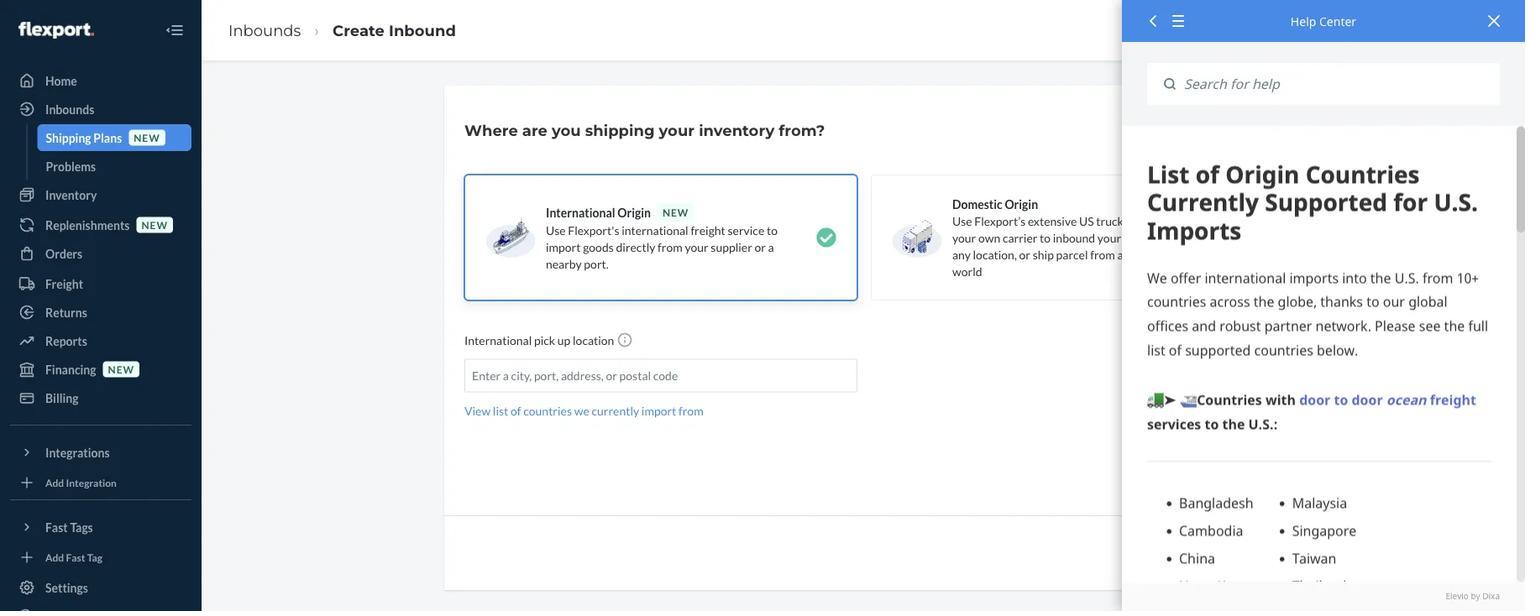 Task type: vqa. For each thing, say whether or not it's contained in the screenshot.
Use to the left
yes



Task type: describe. For each thing, give the bounding box(es) containing it.
next button
[[1196, 537, 1251, 570]]

shipping
[[46, 131, 91, 145]]

view
[[464, 404, 491, 418]]

code
[[653, 369, 678, 383]]

of
[[511, 404, 521, 418]]

0 horizontal spatial a
[[503, 369, 509, 383]]

city,
[[511, 369, 532, 383]]

international for international pick up location
[[464, 333, 532, 348]]

billing
[[45, 391, 79, 405]]

add for add fast tag
[[45, 551, 64, 563]]

Search search field
[[1176, 63, 1500, 105]]

ship
[[1033, 247, 1054, 262]]

address,
[[561, 369, 604, 383]]

domestic
[[952, 197, 1003, 211]]

create
[[333, 21, 385, 39]]

international for international origin
[[546, 205, 615, 220]]

home
[[45, 73, 77, 88]]

in
[[1171, 247, 1180, 262]]

we
[[574, 404, 589, 418]]

add for add integration
[[45, 477, 64, 489]]

use inside "domestic origin use flexport's extensive us trucking network or your own carrier to inbound your products from any location, or ship parcel from anywhere in the world"
[[952, 214, 972, 228]]

new for shipping plans
[[134, 131, 160, 144]]

from up the
[[1172, 231, 1197, 245]]

your down trucking
[[1098, 231, 1121, 245]]

reports link
[[10, 328, 191, 354]]

by
[[1471, 591, 1480, 602]]

new for international origin
[[663, 206, 689, 218]]

countries
[[523, 404, 572, 418]]

fast tags
[[45, 520, 93, 535]]

supplier
[[711, 240, 752, 254]]

close navigation image
[[165, 20, 185, 40]]

billing link
[[10, 385, 191, 412]]

integration
[[66, 477, 117, 489]]

add fast tag link
[[10, 548, 191, 568]]

elevio
[[1446, 591, 1469, 602]]

view list of countries we currently import from
[[464, 404, 703, 418]]

import for from
[[642, 404, 676, 418]]

to inside "domestic origin use flexport's extensive us trucking network or your own carrier to inbound your products from any location, or ship parcel from anywhere in the world"
[[1040, 231, 1051, 245]]

parcel
[[1056, 247, 1088, 262]]

home link
[[10, 67, 191, 94]]

products
[[1124, 231, 1169, 245]]

or right network
[[1187, 214, 1198, 228]]

0 horizontal spatial inbounds link
[[10, 96, 191, 123]]

or inside use flexport's international freight service to import goods directly from your supplier or a nearby port.
[[755, 240, 766, 254]]

inbound
[[1053, 231, 1095, 245]]

shipping
[[585, 121, 655, 139]]

where are you shipping your inventory from?
[[464, 121, 825, 139]]

trucking
[[1096, 214, 1139, 228]]

up
[[557, 333, 571, 348]]

from?
[[779, 121, 825, 139]]

integrations button
[[10, 439, 191, 466]]

center
[[1319, 13, 1356, 29]]

problems link
[[37, 153, 191, 180]]

inbounds inside breadcrumbs navigation
[[228, 21, 301, 39]]

directly
[[616, 240, 655, 254]]

extensive
[[1028, 214, 1077, 228]]

any
[[952, 247, 971, 262]]

flexport logo image
[[18, 22, 94, 39]]

your up any
[[952, 231, 976, 245]]

fast inside "dropdown button"
[[45, 520, 68, 535]]

elevio by dixa
[[1446, 591, 1500, 602]]

settings
[[45, 581, 88, 595]]

pick
[[534, 333, 555, 348]]

international origin
[[546, 205, 651, 220]]

port.
[[584, 257, 609, 271]]

1 vertical spatial fast
[[66, 551, 85, 563]]

us
[[1079, 214, 1094, 228]]

your right 'shipping'
[[659, 121, 695, 139]]

enter a city, port, address, or postal code
[[472, 369, 678, 383]]

returns link
[[10, 299, 191, 326]]

the
[[1182, 247, 1200, 262]]

add integration link
[[10, 473, 191, 493]]

financing
[[45, 362, 96, 377]]

reports
[[45, 334, 87, 348]]

next
[[1211, 546, 1236, 561]]

enter
[[472, 369, 501, 383]]

origin for international
[[617, 205, 651, 220]]

new for financing
[[108, 363, 134, 375]]

where
[[464, 121, 518, 139]]

to inside use flexport's international freight service to import goods directly from your supplier or a nearby port.
[[767, 223, 778, 237]]



Task type: locate. For each thing, give the bounding box(es) containing it.
or down carrier
[[1019, 247, 1031, 262]]

a
[[768, 240, 774, 254], [503, 369, 509, 383]]

network
[[1141, 214, 1185, 228]]

a left city,
[[503, 369, 509, 383]]

inbounds
[[228, 21, 301, 39], [45, 102, 94, 116]]

add
[[45, 477, 64, 489], [45, 551, 64, 563]]

flexport's
[[568, 223, 619, 237]]

0 vertical spatial inbounds
[[228, 21, 301, 39]]

list
[[493, 404, 508, 418]]

import inside 'button'
[[642, 404, 676, 418]]

1 vertical spatial add
[[45, 551, 64, 563]]

you
[[552, 121, 581, 139]]

to right 'service'
[[767, 223, 778, 237]]

help center
[[1291, 13, 1356, 29]]

use inside use flexport's international freight service to import goods directly from your supplier or a nearby port.
[[546, 223, 566, 237]]

freight
[[691, 223, 725, 237]]

inbound
[[389, 21, 456, 39]]

inbounds link inside breadcrumbs navigation
[[228, 21, 301, 39]]

import for goods
[[546, 240, 581, 254]]

0 horizontal spatial international
[[464, 333, 532, 348]]

1 add from the top
[[45, 477, 64, 489]]

add fast tag
[[45, 551, 102, 563]]

1 vertical spatial a
[[503, 369, 509, 383]]

tags
[[70, 520, 93, 535]]

help
[[1291, 13, 1316, 29]]

inventory link
[[10, 181, 191, 208]]

international up enter
[[464, 333, 532, 348]]

new
[[134, 131, 160, 144], [663, 206, 689, 218], [141, 219, 168, 231], [108, 363, 134, 375]]

inbounds link
[[228, 21, 301, 39], [10, 96, 191, 123]]

from
[[1172, 231, 1197, 245], [658, 240, 683, 254], [1090, 247, 1115, 262], [679, 404, 703, 418]]

0 horizontal spatial import
[[546, 240, 581, 254]]

create inbound
[[333, 21, 456, 39]]

location,
[[973, 247, 1017, 262]]

currently
[[592, 404, 639, 418]]

from down international
[[658, 240, 683, 254]]

use down domestic
[[952, 214, 972, 228]]

world
[[952, 264, 982, 278]]

add inside 'link'
[[45, 477, 64, 489]]

0 vertical spatial fast
[[45, 520, 68, 535]]

create inbound link
[[333, 21, 456, 39]]

plans
[[93, 131, 122, 145]]

from right currently
[[679, 404, 703, 418]]

use up the nearby
[[546, 223, 566, 237]]

anywhere
[[1117, 247, 1168, 262]]

location
[[573, 333, 614, 348]]

new right the plans
[[134, 131, 160, 144]]

a right supplier at left
[[768, 240, 774, 254]]

own
[[978, 231, 1000, 245]]

dixa
[[1483, 591, 1500, 602]]

settings link
[[10, 574, 191, 601]]

are
[[522, 121, 548, 139]]

1 horizontal spatial a
[[768, 240, 774, 254]]

fast left the tags in the left bottom of the page
[[45, 520, 68, 535]]

add integration
[[45, 477, 117, 489]]

problems
[[46, 159, 96, 173]]

goods
[[583, 240, 614, 254]]

0 horizontal spatial origin
[[617, 205, 651, 220]]

import inside use flexport's international freight service to import goods directly from your supplier or a nearby port.
[[546, 240, 581, 254]]

1 horizontal spatial international
[[546, 205, 615, 220]]

flexport's
[[974, 214, 1026, 228]]

international pick up location
[[464, 333, 617, 348]]

international up flexport's
[[546, 205, 615, 220]]

1 vertical spatial inbounds
[[45, 102, 94, 116]]

new for replenishments
[[141, 219, 168, 231]]

shipping plans
[[46, 131, 122, 145]]

1 vertical spatial inbounds link
[[10, 96, 191, 123]]

to
[[767, 223, 778, 237], [1040, 231, 1051, 245]]

carrier
[[1003, 231, 1038, 245]]

freight
[[45, 277, 83, 291]]

import
[[546, 240, 581, 254], [642, 404, 676, 418]]

service
[[728, 223, 764, 237]]

from inside 'button'
[[679, 404, 703, 418]]

new up orders link
[[141, 219, 168, 231]]

or left the postal
[[606, 369, 617, 383]]

inventory
[[45, 188, 97, 202]]

1 horizontal spatial to
[[1040, 231, 1051, 245]]

international
[[622, 223, 688, 237]]

add up settings
[[45, 551, 64, 563]]

0 horizontal spatial use
[[546, 223, 566, 237]]

port,
[[534, 369, 559, 383]]

or down 'service'
[[755, 240, 766, 254]]

0 vertical spatial international
[[546, 205, 615, 220]]

breadcrumbs navigation
[[215, 6, 469, 55]]

add left integration
[[45, 477, 64, 489]]

1 horizontal spatial origin
[[1005, 197, 1038, 211]]

postal
[[619, 369, 651, 383]]

integrations
[[45, 446, 110, 460]]

elevio by dixa link
[[1147, 591, 1500, 603]]

your inside use flexport's international freight service to import goods directly from your supplier or a nearby port.
[[685, 240, 709, 254]]

1 horizontal spatial use
[[952, 214, 972, 228]]

new down the reports link
[[108, 363, 134, 375]]

0 horizontal spatial inbounds
[[45, 102, 94, 116]]

domestic origin use flexport's extensive us trucking network or your own carrier to inbound your products from any location, or ship parcel from anywhere in the world
[[952, 197, 1200, 278]]

your
[[659, 121, 695, 139], [952, 231, 976, 245], [1098, 231, 1121, 245], [685, 240, 709, 254]]

import up the nearby
[[546, 240, 581, 254]]

check circle image
[[816, 228, 836, 248]]

orders link
[[10, 240, 191, 267]]

0 vertical spatial import
[[546, 240, 581, 254]]

nearby
[[546, 257, 582, 271]]

0 vertical spatial add
[[45, 477, 64, 489]]

0 vertical spatial a
[[768, 240, 774, 254]]

origin inside "domestic origin use flexport's extensive us trucking network or your own carrier to inbound your products from any location, or ship parcel from anywhere in the world"
[[1005, 197, 1038, 211]]

or
[[1187, 214, 1198, 228], [755, 240, 766, 254], [1019, 247, 1031, 262], [606, 369, 617, 383]]

from inside use flexport's international freight service to import goods directly from your supplier or a nearby port.
[[658, 240, 683, 254]]

a inside use flexport's international freight service to import goods directly from your supplier or a nearby port.
[[768, 240, 774, 254]]

orders
[[45, 246, 82, 261]]

1 horizontal spatial inbounds link
[[228, 21, 301, 39]]

view list of countries we currently import from button
[[464, 403, 703, 420]]

1 vertical spatial international
[[464, 333, 532, 348]]

returns
[[45, 305, 87, 320]]

new up international
[[663, 206, 689, 218]]

fast tags button
[[10, 514, 191, 541]]

origin up international
[[617, 205, 651, 220]]

from right parcel
[[1090, 247, 1115, 262]]

freight link
[[10, 270, 191, 297]]

your down freight
[[685, 240, 709, 254]]

origin
[[1005, 197, 1038, 211], [617, 205, 651, 220]]

0 vertical spatial inbounds link
[[228, 21, 301, 39]]

1 horizontal spatial inbounds
[[228, 21, 301, 39]]

use flexport's international freight service to import goods directly from your supplier or a nearby port.
[[546, 223, 778, 271]]

origin for domestic
[[1005, 197, 1038, 211]]

2 add from the top
[[45, 551, 64, 563]]

0 horizontal spatial to
[[767, 223, 778, 237]]

origin up 'flexport's'
[[1005, 197, 1038, 211]]

to up ship
[[1040, 231, 1051, 245]]

1 horizontal spatial import
[[642, 404, 676, 418]]

fast left tag
[[66, 551, 85, 563]]

inventory
[[699, 121, 775, 139]]

1 vertical spatial import
[[642, 404, 676, 418]]

import down code
[[642, 404, 676, 418]]



